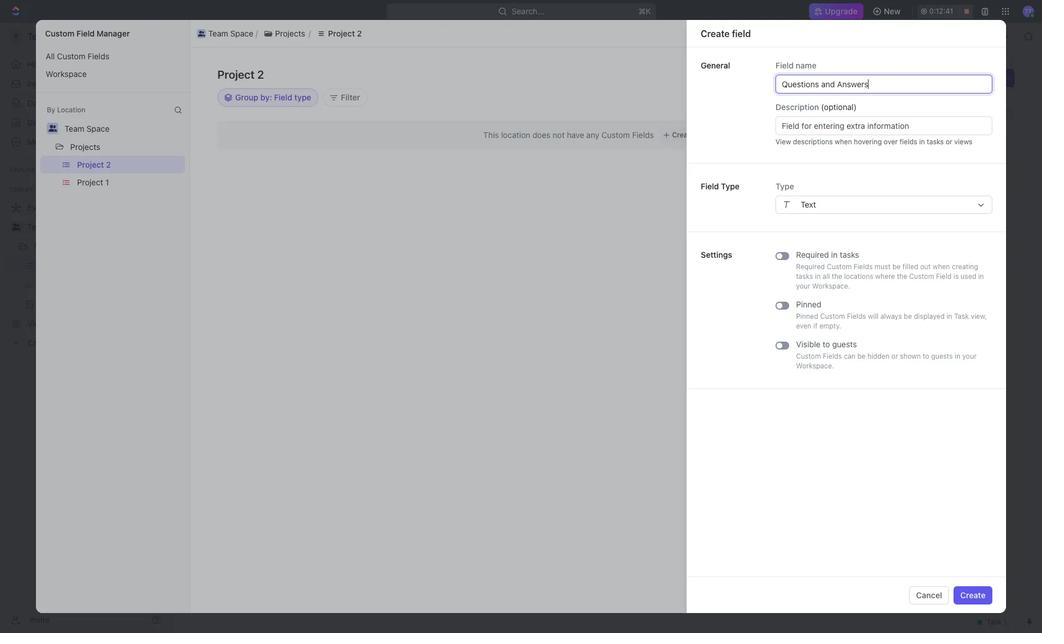 Task type: describe. For each thing, give the bounding box(es) containing it.
fields inside pinned pinned custom fields will always be displayed in task view, even if empty.
[[848, 312, 867, 321]]

0 horizontal spatial when
[[835, 138, 853, 146]]

2 changed from the top
[[741, 172, 769, 181]]

create field
[[701, 28, 751, 39]]

custom up all on the left top of the page
[[45, 29, 74, 38]]

0 horizontal spatial team space button
[[59, 119, 115, 138]]

team space for team space "link" within the tree
[[27, 222, 72, 232]]

team space /
[[192, 31, 244, 41]]

this location does not have any custom fields
[[484, 130, 654, 140]]

by location
[[47, 106, 85, 114]]

calendar link
[[289, 103, 325, 119]]

team space link inside tree
[[27, 218, 163, 236]]

1 horizontal spatial team space button
[[195, 27, 256, 40]]

required in tasks required custom fields must be filled out when creating tasks in all the locations where the custom field is used in your workspace.
[[797, 250, 985, 291]]

Type text field
[[801, 196, 973, 214]]

visible to guests custom fields can be hidden or shown to guests in your workspace.
[[797, 340, 977, 371]]

24 for from
[[901, 127, 910, 135]]

create new field
[[912, 70, 973, 79]]

will
[[869, 312, 879, 321]]

custom inside the visible to guests custom fields can be hidden or shown to guests in your workspace.
[[797, 352, 822, 361]]

team inside "link"
[[27, 222, 47, 232]]

cancel button
[[910, 587, 950, 605]]

projects / project 2
[[185, 43, 260, 53]]

project 1
[[77, 178, 109, 187]]

add existing field
[[829, 70, 894, 79]]

list link
[[254, 103, 270, 119]]

docs
[[27, 98, 46, 108]]

add task
[[960, 73, 995, 83]]

1 horizontal spatial project 2 link
[[301, 30, 352, 43]]

displayed
[[915, 312, 945, 321]]

board link
[[211, 103, 235, 119]]

1 from from the top
[[793, 127, 808, 135]]

create button
[[954, 587, 993, 605]]

custom right any at the right top of the page
[[602, 130, 630, 140]]

added
[[756, 145, 776, 154]]

add for add task
[[960, 73, 975, 83]]

1 required from the top
[[797, 250, 830, 260]]

can
[[844, 352, 856, 361]]

(optional)
[[822, 102, 857, 112]]

filled
[[903, 263, 919, 271]]

hidden
[[868, 352, 890, 361]]

is
[[954, 272, 959, 281]]

1 status from the top
[[771, 127, 791, 135]]

create inside create button
[[961, 591, 986, 601]]

0 vertical spatial in progress
[[816, 191, 857, 199]]

1 vertical spatial progress
[[864, 236, 893, 245]]

24 mins for from
[[901, 127, 927, 135]]

2 23 mins from the top
[[901, 255, 927, 263]]

cancel
[[917, 591, 943, 601]]

general
[[701, 61, 731, 70]]

fields inside the visible to guests custom fields can be hidden or shown to guests in your workspace.
[[824, 352, 843, 361]]

board
[[213, 105, 235, 115]]

watcher:
[[778, 145, 806, 154]]

one
[[697, 131, 709, 139]]

attachments
[[136, 517, 197, 529]]

eloisefrancis23@gmail.
[[808, 145, 886, 154]]

your inside the required in tasks required custom fields must be filled out when creating tasks in all the locations where the custom field is used in your workspace.
[[797, 282, 811, 291]]

5 mins from the top
[[912, 255, 927, 263]]

1 the from the left
[[832, 272, 843, 281]]

or for when
[[946, 138, 953, 146]]

your inside the visible to guests custom fields can be hidden or shown to guests in your workspace.
[[963, 352, 977, 361]]

3 24 from the top
[[901, 145, 910, 154]]

task sidebar navigation tab list
[[949, 69, 974, 136]]

hide button
[[588, 131, 613, 145]]

workspace. inside the visible to guests custom fields can be hidden or shown to guests in your workspace.
[[797, 362, 835, 371]]

nov
[[806, 43, 819, 52]]

field up all custom fields
[[77, 29, 95, 38]]

invite
[[30, 615, 50, 625]]

3 23 from the top
[[901, 282, 910, 291]]

0 horizontal spatial projects button
[[65, 138, 106, 156]]

workspace
[[46, 69, 87, 79]]

shown
[[901, 352, 922, 361]]

0 vertical spatial team space link
[[178, 30, 240, 43]]

team space for the left team space button
[[65, 124, 110, 134]]

description
[[175, 439, 216, 448]]

send button
[[898, 575, 931, 593]]

even
[[797, 322, 812, 331]]

add for add description
[[158, 439, 173, 448]]

creating
[[953, 263, 979, 271]]

type inside dropdown button
[[776, 182, 795, 191]]

where
[[876, 272, 896, 281]]

task
[[781, 109, 795, 117]]

calendar
[[291, 105, 325, 115]]

3 from from the top
[[793, 191, 808, 199]]

0:12:41
[[930, 7, 954, 15]]

to do for 24 mins
[[834, 127, 854, 135]]

view,
[[972, 312, 988, 321]]

be for guests
[[858, 352, 866, 361]]

1 you from the top
[[727, 191, 739, 199]]

2 vertical spatial tasks
[[797, 272, 814, 281]]

activity
[[950, 90, 972, 97]]

always
[[881, 312, 903, 321]]

field inside the required in tasks required custom fields must be filled out when creating tasks in all the locations where the custom field is used in your workspace.
[[937, 272, 952, 281]]

2 vertical spatial in progress
[[816, 255, 857, 263]]

2 mins from the top
[[912, 127, 927, 135]]

visible
[[797, 340, 821, 350]]

location
[[57, 106, 85, 114]]

subtasks button
[[181, 475, 229, 495]]

add description
[[158, 439, 216, 448]]

projects link inside tree
[[34, 238, 134, 256]]

list containing project 2
[[36, 156, 190, 191]]

1 type from the left
[[722, 182, 740, 191]]

home link
[[5, 55, 166, 74]]

not
[[553, 130, 565, 140]]

inbox
[[27, 79, 47, 89]]

6 status from the top
[[771, 282, 791, 291]]

table link
[[344, 103, 367, 119]]

all custom fields
[[46, 51, 109, 61]]

locations
[[845, 272, 874, 281]]

5 changed status from from the top
[[739, 255, 810, 263]]

2 complete from the top
[[816, 282, 851, 291]]

team space inside list
[[208, 28, 253, 38]]

2 23 from the top
[[901, 255, 910, 263]]

1 horizontal spatial tasks
[[840, 250, 860, 260]]

0 horizontal spatial guests
[[833, 340, 858, 350]]

share
[[839, 43, 861, 53]]

projects inside tree
[[34, 242, 64, 251]]

all custom fields button
[[41, 47, 185, 65]]

add description button
[[140, 435, 623, 453]]

2 horizontal spatial /
[[296, 31, 299, 41]]

2 vertical spatial progress
[[826, 255, 855, 263]]

fields inside the required in tasks required custom fields must be filled out when creating tasks in all the locations where the custom field is used in your workspace.
[[854, 263, 873, 271]]

settings
[[701, 250, 733, 260]]

create one button
[[659, 128, 713, 142]]

create one
[[673, 131, 709, 139]]

attachments button
[[136, 509, 627, 537]]

1 horizontal spatial /
[[242, 31, 244, 41]]

fields
[[900, 138, 918, 146]]

any
[[587, 130, 600, 140]]

2 you from the top
[[727, 255, 739, 263]]

0:12:41 button
[[918, 5, 974, 18]]

upgrade link
[[810, 3, 864, 19]]

space inside tree
[[49, 222, 72, 232]]

1 vertical spatial guests
[[932, 352, 954, 361]]

project 2 inside 'link'
[[315, 31, 349, 41]]

1 horizontal spatial projects button
[[258, 27, 311, 40]]

com
[[727, 145, 886, 163]]

6 changed from the top
[[741, 282, 769, 291]]



Task type: locate. For each thing, give the bounding box(es) containing it.
5 from from the top
[[793, 255, 808, 263]]

3 23 mins from the top
[[901, 282, 927, 291]]

new
[[885, 6, 901, 16]]

23 down fields
[[901, 191, 910, 199]]

5 changed from the top
[[741, 255, 769, 263]]

1 24 mins from the top
[[901, 109, 927, 117]]

add up the activity at the right top
[[960, 73, 975, 83]]

description (optional)
[[776, 102, 857, 112]]

create inside create new field button
[[912, 70, 937, 79]]

0 vertical spatial progress
[[826, 191, 855, 199]]

custom up empty. in the bottom of the page
[[821, 312, 846, 321]]

4 mins from the top
[[912, 191, 927, 199]]

custom up all
[[827, 263, 852, 271]]

1 complete from the top
[[816, 218, 851, 227]]

be inside pinned pinned custom fields will always be displayed in task view, even if empty.
[[904, 312, 913, 321]]

guests up can
[[833, 340, 858, 350]]

1 vertical spatial list
[[36, 47, 190, 83]]

fields up locations
[[854, 263, 873, 271]]

None text field
[[776, 117, 993, 135]]

1 vertical spatial tasks
[[840, 250, 860, 260]]

inbox link
[[5, 75, 166, 93]]

3 changed from the top
[[741, 191, 769, 199]]

task sidebar content section
[[704, 62, 943, 605]]

mins down search... text field
[[912, 109, 927, 117]]

1 vertical spatial team space link
[[27, 218, 163, 236]]

4 from from the top
[[793, 218, 808, 227]]

project 1 button
[[72, 174, 185, 191]]

field left is
[[937, 272, 952, 281]]

0 horizontal spatial task
[[955, 312, 970, 321]]

0 vertical spatial complete
[[816, 218, 851, 227]]

custom inside pinned pinned custom fields will always be displayed in task view, even if empty.
[[821, 312, 846, 321]]

be inside the required in tasks required custom fields must be filled out when creating tasks in all the locations where the custom field is used in your workspace.
[[893, 263, 901, 271]]

0 vertical spatial 23
[[901, 191, 910, 199]]

2 24 from the top
[[901, 127, 910, 135]]

user group image
[[12, 224, 20, 231]]

24 right over
[[901, 145, 910, 154]]

2 vertical spatial be
[[858, 352, 866, 361]]

in inside the visible to guests custom fields can be hidden or shown to guests in your workspace.
[[955, 352, 961, 361]]

0 vertical spatial your
[[797, 282, 811, 291]]

added watcher:
[[754, 145, 808, 154]]

dashboards
[[27, 118, 72, 127]]

by
[[47, 106, 55, 114]]

location
[[501, 130, 531, 140]]

1 vertical spatial do
[[878, 282, 887, 291]]

team space button up projects / project 2
[[195, 27, 256, 40]]

when
[[835, 138, 853, 146], [933, 263, 951, 271]]

create inside create one 'button'
[[673, 131, 695, 139]]

4 changed status from from the top
[[739, 218, 810, 227]]

task right task sidebar navigation tab list
[[977, 73, 995, 83]]

docs link
[[5, 94, 166, 113]]

created on nov 17
[[769, 43, 828, 52]]

1 horizontal spatial when
[[933, 263, 951, 271]]

2 horizontal spatial projects link
[[247, 30, 294, 43]]

team space down 'location'
[[65, 124, 110, 134]]

1 horizontal spatial type
[[776, 182, 795, 191]]

0 vertical spatial workspace.
[[813, 282, 851, 291]]

2 horizontal spatial tasks
[[927, 138, 945, 146]]

1 horizontal spatial your
[[963, 352, 977, 361]]

favorites button
[[5, 163, 44, 177]]

type button
[[776, 182, 993, 214]]

tasks left all
[[797, 272, 814, 281]]

the right all
[[832, 272, 843, 281]]

task inside pinned pinned custom fields will always be displayed in task view, even if empty.
[[955, 312, 970, 321]]

0 vertical spatial you
[[727, 191, 739, 199]]

field type
[[701, 182, 740, 191]]

be right always
[[904, 312, 913, 321]]

workspace. inside the required in tasks required custom fields must be filled out when creating tasks in all the locations where the custom field is used in your workspace.
[[813, 282, 851, 291]]

mins right must
[[912, 255, 927, 263]]

1 pinned from the top
[[797, 300, 822, 310]]

to do for 23 mins
[[867, 282, 887, 291]]

field inside create new field button
[[957, 70, 973, 79]]

in progress down eloisefrancis23@gmail.
[[816, 191, 857, 199]]

1 23 mins from the top
[[901, 191, 927, 199]]

table
[[346, 105, 367, 115]]

1 horizontal spatial team space link
[[178, 30, 240, 43]]

field down one
[[701, 182, 719, 191]]

the down filled
[[898, 272, 908, 281]]

4 changed from the top
[[741, 218, 769, 227]]

0 horizontal spatial the
[[832, 272, 843, 281]]

2 status from the top
[[771, 172, 791, 181]]

progress up all
[[826, 255, 855, 263]]

field down created on the top right of the page
[[776, 61, 794, 70]]

2 the from the left
[[898, 272, 908, 281]]

search...
[[512, 6, 545, 16]]

custom up workspace at the top left of page
[[57, 51, 86, 61]]

tree
[[5, 199, 166, 353]]

0 horizontal spatial /
[[220, 43, 222, 53]]

1 23 from the top
[[901, 191, 910, 199]]

subtasks
[[185, 480, 225, 490]]

1 horizontal spatial to do
[[867, 282, 887, 291]]

0 vertical spatial team space
[[208, 28, 253, 38]]

project 2 button
[[311, 27, 368, 40], [72, 156, 185, 174]]

6 mins from the top
[[912, 282, 927, 291]]

view descriptions when hovering over fields in tasks or views
[[776, 138, 973, 146]]

0 vertical spatial tasks
[[927, 138, 945, 146]]

descriptions
[[794, 138, 833, 146]]

0 vertical spatial pinned
[[797, 300, 822, 310]]

field for create new field
[[957, 70, 973, 79]]

1 horizontal spatial be
[[893, 263, 901, 271]]

0 horizontal spatial add
[[158, 439, 173, 448]]

create
[[701, 28, 730, 39], [912, 70, 937, 79], [673, 131, 695, 139], [961, 591, 986, 601]]

1 horizontal spatial projects link
[[185, 43, 215, 53]]

or left views
[[946, 138, 953, 146]]

1 vertical spatial team space
[[65, 124, 110, 134]]

assignees button
[[462, 131, 515, 145]]

23 mins
[[901, 191, 927, 199], [901, 255, 927, 263], [901, 282, 927, 291]]

create for new
[[912, 70, 937, 79]]

does
[[533, 130, 551, 140]]

1 vertical spatial when
[[933, 263, 951, 271]]

23 left the out
[[901, 255, 910, 263]]

custom field manager
[[45, 29, 130, 38]]

to do up eloisefrancis23@gmail.
[[834, 127, 854, 135]]

1 horizontal spatial task
[[977, 73, 995, 83]]

2 changed status from from the top
[[739, 172, 810, 181]]

in progress up must
[[854, 236, 893, 245]]

or
[[946, 138, 953, 146], [892, 352, 899, 361]]

user group image
[[198, 31, 205, 36]]

2 horizontal spatial field
[[957, 70, 973, 79]]

this
[[484, 130, 499, 140]]

custom down the out
[[910, 272, 935, 281]]

existing
[[846, 70, 875, 79]]

0 horizontal spatial type
[[722, 182, 740, 191]]

1 horizontal spatial project 2 button
[[311, 27, 368, 40]]

progress up must
[[864, 236, 893, 245]]

views
[[955, 138, 973, 146]]

1
[[105, 178, 109, 187]]

create new field button
[[905, 66, 980, 84]]

2 pinned from the top
[[797, 312, 819, 321]]

0 horizontal spatial team space link
[[27, 218, 163, 236]]

⌘k
[[639, 6, 651, 16]]

new button
[[869, 2, 908, 21]]

mins down the out
[[912, 282, 927, 291]]

share button
[[832, 39, 868, 57]]

24 for task
[[901, 109, 910, 117]]

1 mins from the top
[[912, 109, 927, 117]]

project
[[328, 28, 355, 38], [315, 31, 342, 41], [227, 43, 253, 53], [198, 68, 250, 87], [218, 68, 255, 81], [77, 160, 104, 170], [77, 178, 103, 187]]

0 vertical spatial 23 mins
[[901, 191, 927, 199]]

1 vertical spatial 23
[[901, 255, 910, 263]]

1 horizontal spatial do
[[878, 282, 887, 291]]

0 vertical spatial required
[[797, 250, 830, 260]]

in
[[920, 138, 926, 146], [818, 191, 824, 199], [856, 236, 862, 245], [832, 250, 838, 260], [818, 255, 824, 263], [816, 272, 821, 281], [979, 272, 985, 281], [947, 312, 953, 321], [955, 352, 961, 361]]

0 vertical spatial projects button
[[258, 27, 311, 40]]

Edit task name text field
[[136, 310, 627, 331]]

1 vertical spatial projects button
[[65, 138, 106, 156]]

workspace. down visible
[[797, 362, 835, 371]]

0 vertical spatial 24 mins
[[901, 109, 927, 117]]

in inside pinned pinned custom fields will always be displayed in task view, even if empty.
[[947, 312, 953, 321]]

or inside the visible to guests custom fields can be hidden or shown to guests in your workspace.
[[892, 352, 899, 361]]

Search... text field
[[863, 93, 973, 102]]

1 vertical spatial project 2 button
[[72, 156, 185, 174]]

fields left can
[[824, 352, 843, 361]]

be inside the visible to guests custom fields can be hidden or shown to guests in your workspace.
[[858, 352, 866, 361]]

24 mins down search... text field
[[901, 109, 927, 117]]

1 vertical spatial task
[[955, 312, 970, 321]]

tasks
[[927, 138, 945, 146], [840, 250, 860, 260], [797, 272, 814, 281]]

team space up projects / project 2
[[208, 28, 253, 38]]

0 horizontal spatial be
[[858, 352, 866, 361]]

or for guests
[[892, 352, 899, 361]]

custom
[[45, 29, 74, 38], [57, 51, 86, 61], [602, 130, 630, 140], [827, 263, 852, 271], [910, 272, 935, 281], [821, 312, 846, 321], [797, 352, 822, 361]]

create left one
[[673, 131, 695, 139]]

0 vertical spatial project 2 button
[[311, 27, 368, 40]]

0 vertical spatial when
[[835, 138, 853, 146]]

fields left create one 'button'
[[633, 130, 654, 140]]

team space
[[208, 28, 253, 38], [65, 124, 110, 134], [27, 222, 72, 232]]

24 mins right over
[[901, 145, 927, 154]]

empty.
[[820, 322, 842, 331]]

status
[[771, 127, 791, 135], [771, 172, 791, 181], [771, 191, 791, 199], [771, 218, 791, 227], [771, 255, 791, 263], [771, 282, 791, 291]]

manager
[[97, 29, 130, 38]]

create left new
[[912, 70, 937, 79]]

1 vertical spatial or
[[892, 352, 899, 361]]

team space button
[[195, 27, 256, 40], [59, 119, 115, 138]]

0 horizontal spatial do
[[845, 127, 854, 135]]

6 from from the top
[[793, 282, 808, 291]]

1 vertical spatial team space button
[[59, 119, 115, 138]]

2 required from the top
[[797, 263, 825, 271]]

3 status from the top
[[771, 191, 791, 199]]

progress down eloisefrancis23@gmail.
[[826, 191, 855, 199]]

tree containing team space
[[5, 199, 166, 353]]

fields left will
[[848, 312, 867, 321]]

23 mins down filled
[[901, 282, 927, 291]]

created
[[741, 109, 766, 117]]

Search tasks... text field
[[901, 130, 1015, 147]]

1 vertical spatial 23 mins
[[901, 255, 927, 263]]

add task button
[[953, 69, 1002, 87]]

project inside button
[[77, 178, 103, 187]]

your up even
[[797, 282, 811, 291]]

team space inside team space "link"
[[27, 222, 72, 232]]

1 vertical spatial 24 mins
[[901, 127, 927, 135]]

8686faf0v
[[182, 288, 217, 296]]

eloisefrancis23@gmail. com
[[727, 145, 886, 163]]

list containing team space
[[195, 27, 986, 40]]

3 24 mins from the top
[[901, 145, 927, 154]]

field for add existing field
[[877, 70, 894, 79]]

in progress
[[816, 191, 857, 199], [854, 236, 893, 245], [816, 255, 857, 263]]

list
[[257, 105, 270, 115]]

power
[[776, 300, 795, 309]]

1 vertical spatial in progress
[[854, 236, 893, 245]]

to do down where at the right top of the page
[[867, 282, 887, 291]]

do down where at the right top of the page
[[878, 282, 887, 291]]

guests
[[833, 340, 858, 350], [932, 352, 954, 361]]

1 24 from the top
[[901, 109, 910, 117]]

send
[[905, 579, 925, 589]]

your down view,
[[963, 352, 977, 361]]

5 status from the top
[[771, 255, 791, 263]]

6 changed status from from the top
[[739, 282, 810, 291]]

23 down filled
[[901, 282, 910, 291]]

field
[[77, 29, 95, 38], [776, 61, 794, 70], [701, 182, 719, 191], [937, 272, 952, 281]]

projects link
[[247, 30, 294, 43], [185, 43, 215, 53], [34, 238, 134, 256]]

or left shown
[[892, 352, 899, 361]]

0 vertical spatial team space button
[[195, 27, 256, 40]]

2 horizontal spatial be
[[904, 312, 913, 321]]

1 vertical spatial 24
[[901, 127, 910, 135]]

favorites
[[9, 166, 39, 174]]

custom inside button
[[57, 51, 86, 61]]

0 horizontal spatial tasks
[[797, 272, 814, 281]]

complete up all
[[816, 218, 851, 227]]

2 vertical spatial list
[[36, 156, 190, 191]]

add for add existing field
[[829, 70, 844, 79]]

2 horizontal spatial add
[[960, 73, 975, 83]]

1 vertical spatial pinned
[[797, 312, 819, 321]]

field inside add existing field button
[[877, 70, 894, 79]]

home
[[27, 59, 49, 69]]

used
[[961, 272, 977, 281]]

23 mins down fields
[[901, 191, 927, 199]]

to
[[818, 127, 827, 135], [836, 127, 843, 135], [857, 191, 863, 199], [857, 255, 863, 263], [851, 282, 860, 291], [869, 282, 876, 291], [823, 340, 831, 350], [923, 352, 930, 361]]

description
[[776, 102, 820, 112]]

0 vertical spatial list
[[195, 27, 986, 40]]

2 from from the top
[[793, 172, 808, 181]]

tasks right fields
[[927, 138, 945, 146]]

0 vertical spatial be
[[893, 263, 901, 271]]

0 vertical spatial task
[[977, 73, 995, 83]]

0 vertical spatial or
[[946, 138, 953, 146]]

2 vertical spatial 24 mins
[[901, 145, 927, 154]]

3 mins from the top
[[912, 145, 927, 154]]

create up general
[[701, 28, 730, 39]]

type
[[722, 182, 740, 191], [776, 182, 795, 191]]

be left filled
[[893, 263, 901, 271]]

tree inside sidebar 'navigation'
[[5, 199, 166, 353]]

view
[[776, 138, 792, 146]]

custom down visible
[[797, 352, 822, 361]]

out
[[921, 263, 931, 271]]

24 up fields
[[901, 127, 910, 135]]

1 horizontal spatial field
[[877, 70, 894, 79]]

be
[[893, 263, 901, 271], [904, 312, 913, 321], [858, 352, 866, 361]]

4 status from the top
[[771, 218, 791, 227]]

1 vertical spatial your
[[963, 352, 977, 361]]

3 changed status from from the top
[[739, 191, 810, 199]]

do up eloisefrancis23@gmail.
[[845, 127, 854, 135]]

24 mins up fields
[[901, 127, 927, 135]]

0 vertical spatial 24
[[901, 109, 910, 117]]

0 vertical spatial do
[[845, 127, 854, 135]]

add existing field button
[[822, 66, 901, 84]]

in progress up all
[[816, 255, 857, 263]]

add left description
[[158, 439, 173, 448]]

0 horizontal spatial or
[[892, 352, 899, 361]]

create for field
[[701, 28, 730, 39]]

1 vertical spatial complete
[[816, 282, 851, 291]]

team space button down 'location'
[[59, 119, 115, 138]]

23 mins right must
[[901, 255, 927, 263]]

24 down search... text field
[[901, 109, 910, 117]]

task left view,
[[955, 312, 970, 321]]

team space right user group image
[[27, 222, 72, 232]]

fields inside all custom fields button
[[88, 51, 109, 61]]

0 horizontal spatial to do
[[834, 127, 854, 135]]

1 vertical spatial to do
[[867, 282, 887, 291]]

add left existing
[[829, 70, 844, 79]]

field
[[732, 28, 751, 39], [877, 70, 894, 79], [957, 70, 973, 79]]

1 changed from the top
[[741, 127, 769, 135]]

1 horizontal spatial guests
[[932, 352, 954, 361]]

from
[[793, 127, 808, 135], [793, 172, 808, 181], [793, 191, 808, 199], [793, 218, 808, 227], [793, 255, 808, 263], [793, 282, 808, 291]]

1 changed status from from the top
[[739, 127, 810, 135]]

workspace. down all
[[813, 282, 851, 291]]

1 horizontal spatial add
[[829, 70, 844, 79]]

Enter name... text field
[[776, 75, 993, 94]]

2 vertical spatial team space
[[27, 222, 72, 232]]

17
[[821, 43, 828, 52]]

24 mins for task
[[901, 109, 927, 117]]

tasks up locations
[[840, 250, 860, 260]]

mins down fields
[[912, 191, 927, 199]]

spaces
[[9, 185, 33, 194]]

sidebar navigation
[[0, 23, 171, 634]]

0 vertical spatial guests
[[833, 340, 858, 350]]

0 horizontal spatial project 2 link
[[227, 43, 260, 53]]

the
[[832, 272, 843, 281], [898, 272, 908, 281]]

team space, , element
[[113, 42, 124, 54]]

fields left team space, , element
[[88, 51, 109, 61]]

be for custom
[[904, 312, 913, 321]]

create right cancel
[[961, 591, 986, 601]]

do for 24
[[845, 127, 854, 135]]

0 horizontal spatial field
[[732, 28, 751, 39]]

do for 23
[[878, 282, 887, 291]]

task inside button
[[977, 73, 995, 83]]

hovering
[[855, 138, 882, 146]]

1 vertical spatial be
[[904, 312, 913, 321]]

1 horizontal spatial or
[[946, 138, 953, 146]]

this
[[767, 109, 779, 117]]

when left hovering
[[835, 138, 853, 146]]

2 24 mins from the top
[[901, 127, 927, 135]]

name
[[796, 61, 817, 70]]

1 vertical spatial you
[[727, 255, 739, 263]]

when inside the required in tasks required custom fields must be filled out when creating tasks in all the locations where the custom field is used in your workspace.
[[933, 263, 951, 271]]

0 horizontal spatial project 2 button
[[72, 156, 185, 174]]

changed status from
[[739, 127, 810, 135], [739, 172, 810, 181], [739, 191, 810, 199], [739, 218, 810, 227], [739, 255, 810, 263], [739, 282, 810, 291]]

list
[[195, 27, 986, 40], [36, 47, 190, 83], [36, 156, 190, 191]]

mins up fields
[[912, 127, 927, 135]]

when right the out
[[933, 263, 951, 271]]

complete down all
[[816, 282, 851, 291]]

create for one
[[673, 131, 695, 139]]

list containing all custom fields
[[36, 47, 190, 83]]

be right can
[[858, 352, 866, 361]]

hide
[[593, 134, 608, 142]]

1 vertical spatial workspace.
[[797, 362, 835, 371]]

0 horizontal spatial projects link
[[34, 238, 134, 256]]

all
[[823, 272, 831, 281]]

2 type from the left
[[776, 182, 795, 191]]

guests right shown
[[932, 352, 954, 361]]

mins right over
[[912, 145, 927, 154]]



Task type: vqa. For each thing, say whether or not it's contained in the screenshot.
topmost THE TEAM SPACE
yes



